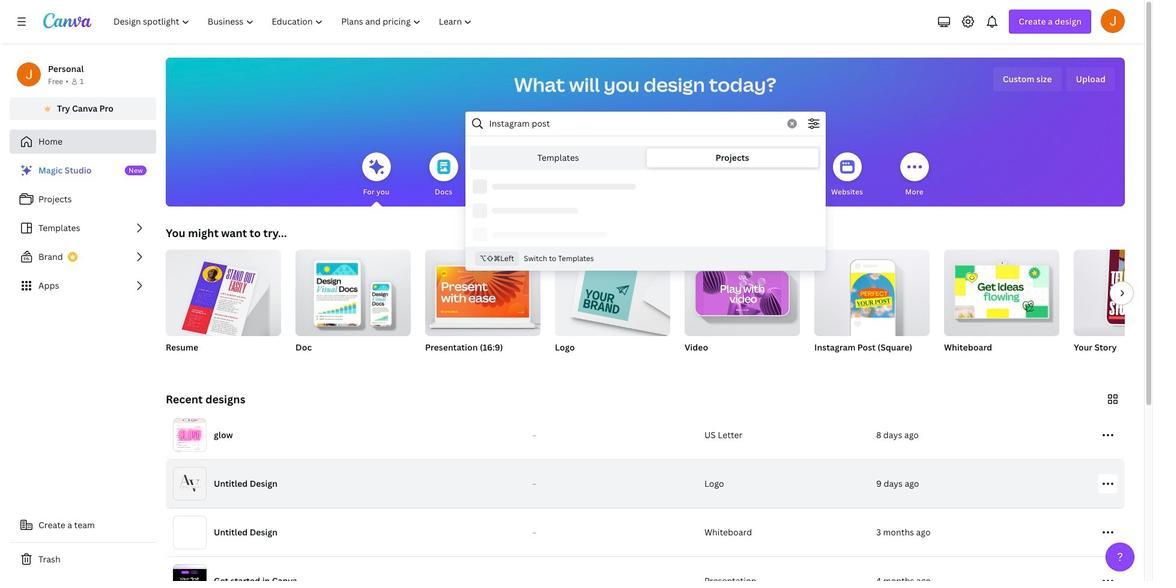 Task type: vqa. For each thing, say whether or not it's contained in the screenshot.
Accept
no



Task type: locate. For each thing, give the bounding box(es) containing it.
group
[[1074, 243, 1153, 369], [1074, 243, 1153, 336], [295, 245, 411, 369], [295, 245, 411, 336], [814, 245, 930, 369], [814, 245, 930, 336], [944, 245, 1059, 369], [944, 245, 1059, 336], [166, 250, 281, 369], [425, 250, 541, 369], [425, 250, 541, 336], [555, 250, 670, 369], [555, 250, 670, 336], [685, 250, 800, 369], [685, 250, 800, 336]]

top level navigation element
[[106, 10, 483, 34]]

Search search field
[[489, 112, 780, 135]]

None search field
[[465, 112, 825, 271]]

list
[[10, 159, 156, 298]]

jeremy miller image
[[1101, 9, 1125, 33]]



